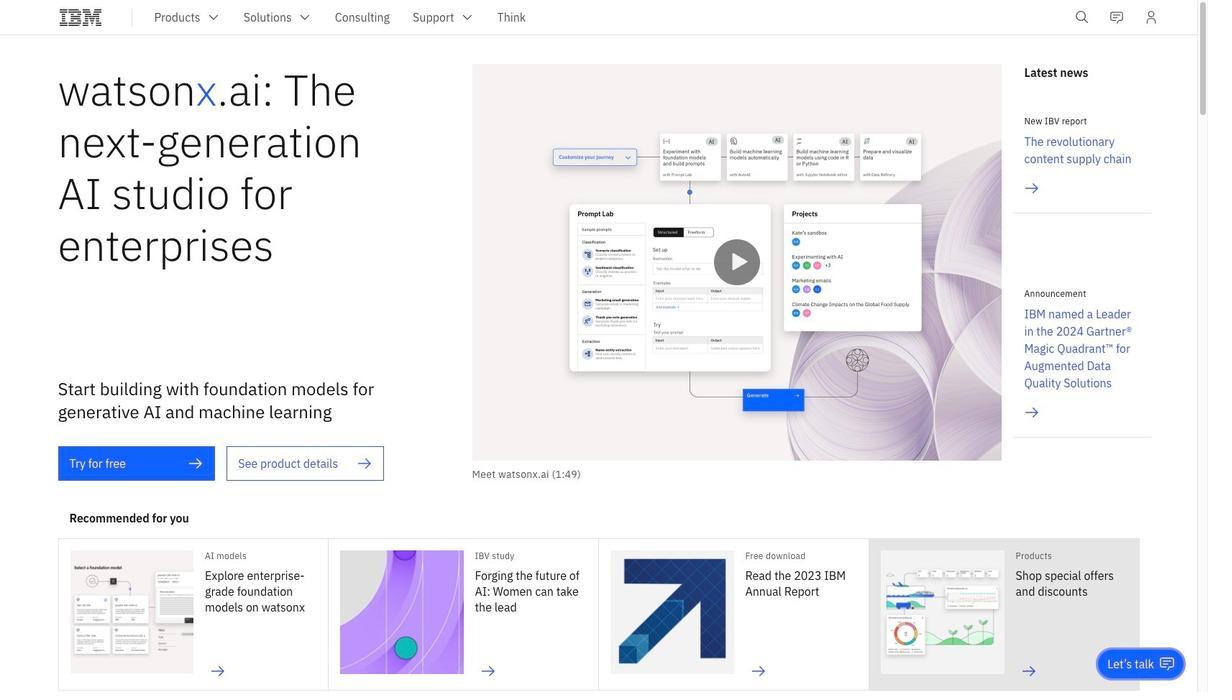 Task type: locate. For each thing, give the bounding box(es) containing it.
let's talk element
[[1108, 657, 1155, 673]]



Task type: vqa. For each thing, say whether or not it's contained in the screenshot.
the Let's talk Element
yes



